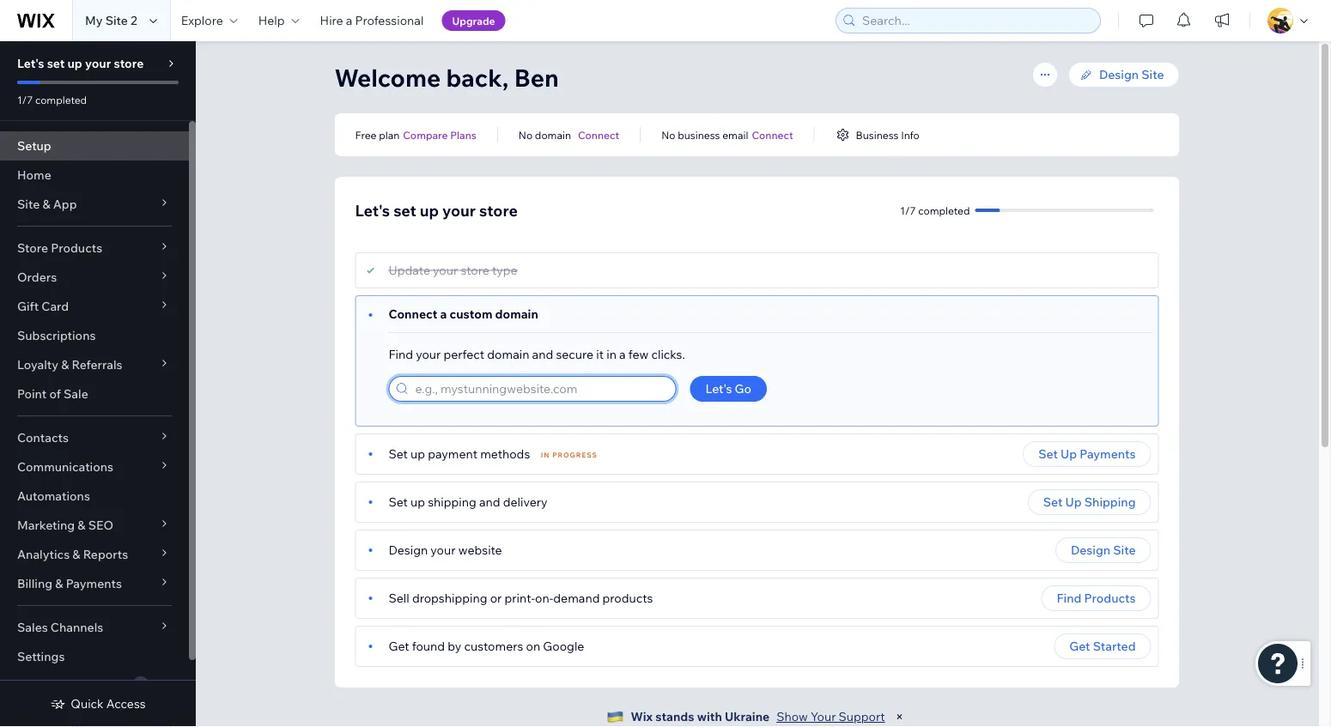 Task type: vqa. For each thing, say whether or not it's contained in the screenshot.
GET IT DELIVERED TO YOUR DOOR
no



Task type: locate. For each thing, give the bounding box(es) containing it.
& left app
[[42, 197, 50, 212]]

products inside find products 'button'
[[1084, 591, 1136, 606]]

payment
[[428, 447, 478, 462]]

marketing & seo button
[[0, 511, 189, 540]]

2 vertical spatial domain
[[487, 347, 529, 362]]

up inside button
[[1061, 447, 1077, 462]]

my site 2
[[85, 13, 137, 28]]

0 horizontal spatial connect link
[[578, 127, 619, 143]]

0 horizontal spatial products
[[51, 240, 102, 256]]

0 horizontal spatial completed
[[35, 93, 87, 106]]

domain right perfect
[[487, 347, 529, 362]]

of
[[49, 386, 61, 402]]

site inside the site & app dropdown button
[[17, 197, 40, 212]]

payments for billing & payments
[[66, 576, 122, 591]]

on
[[526, 639, 540, 654]]

set up shipping and delivery
[[389, 495, 548, 510]]

0 vertical spatial store
[[114, 56, 144, 71]]

products
[[603, 591, 653, 606]]

1 horizontal spatial 2
[[138, 679, 143, 690]]

type
[[492, 263, 518, 278]]

products up orders dropdown button
[[51, 240, 102, 256]]

0 vertical spatial 2
[[131, 13, 137, 28]]

website
[[458, 543, 502, 558]]

connect link for no domain connect
[[578, 127, 619, 143]]

custom
[[450, 307, 492, 322]]

in
[[607, 347, 617, 362]]

your
[[85, 56, 111, 71], [442, 201, 476, 220], [433, 263, 458, 278], [416, 347, 441, 362], [431, 543, 456, 558]]

1 horizontal spatial let's set up your store
[[355, 201, 518, 220]]

hire a professional
[[320, 13, 424, 28]]

your down my at the left of the page
[[85, 56, 111, 71]]

customers
[[464, 639, 523, 654]]

domain
[[535, 128, 571, 141], [495, 307, 538, 322], [487, 347, 529, 362]]

0 vertical spatial up
[[1061, 447, 1077, 462]]

e.g., mystunningwebsite.com field
[[410, 377, 670, 401]]

store down my site 2
[[114, 56, 144, 71]]

get left found at the left bottom of the page
[[389, 639, 409, 654]]

0 horizontal spatial let's
[[17, 56, 44, 71]]

no
[[519, 128, 533, 141], [662, 128, 676, 141]]

1 horizontal spatial connect
[[578, 128, 619, 141]]

sales
[[17, 620, 48, 635]]

1 horizontal spatial get
[[1070, 639, 1090, 654]]

2 connect link from the left
[[752, 127, 793, 143]]

set
[[389, 447, 408, 462], [1039, 447, 1058, 462], [389, 495, 408, 510], [1043, 495, 1063, 510]]

completed down info
[[918, 204, 970, 217]]

communications
[[17, 459, 113, 475]]

up up set up shipping
[[1061, 447, 1077, 462]]

& for marketing
[[78, 518, 85, 533]]

1 horizontal spatial find
[[1057, 591, 1082, 606]]

0 horizontal spatial 1/7 completed
[[17, 93, 87, 106]]

orders button
[[0, 263, 189, 292]]

0 vertical spatial payments
[[1080, 447, 1136, 462]]

1/7 completed up setup
[[17, 93, 87, 106]]

set for set up shipping and delivery
[[389, 495, 408, 510]]

completed up setup
[[35, 93, 87, 106]]

welcome back, ben
[[335, 62, 559, 92]]

2 vertical spatial let's
[[706, 381, 732, 396]]

billing & payments button
[[0, 569, 189, 599]]

up inside button
[[1065, 495, 1082, 510]]

2 get from the left
[[1070, 639, 1090, 654]]

store left type
[[461, 263, 489, 278]]

home link
[[0, 161, 189, 190]]

0 horizontal spatial get
[[389, 639, 409, 654]]

products inside store products dropdown button
[[51, 240, 102, 256]]

0 vertical spatial let's
[[17, 56, 44, 71]]

site & app
[[17, 197, 77, 212]]

get inside button
[[1070, 639, 1090, 654]]

0 vertical spatial find
[[389, 347, 413, 362]]

& for billing
[[55, 576, 63, 591]]

channels
[[51, 620, 103, 635]]

find
[[389, 347, 413, 362], [1057, 591, 1082, 606]]

payments up shipping
[[1080, 447, 1136, 462]]

a right in at the left of page
[[619, 347, 626, 362]]

seo
[[88, 518, 113, 533]]

set up update
[[393, 201, 416, 220]]

& for analytics
[[72, 547, 80, 562]]

1 vertical spatial set
[[393, 201, 416, 220]]

& right billing
[[55, 576, 63, 591]]

dropshipping
[[412, 591, 487, 606]]

up left shipping
[[1065, 495, 1082, 510]]

domain up the 'find your perfect domain and secure it in a few clicks.' on the top
[[495, 307, 538, 322]]

set inside button
[[1039, 447, 1058, 462]]

0 vertical spatial let's set up your store
[[17, 56, 144, 71]]

0 horizontal spatial and
[[479, 495, 500, 510]]

1 horizontal spatial 1/7
[[900, 204, 916, 217]]

let's up update
[[355, 201, 390, 220]]

up
[[1061, 447, 1077, 462], [1065, 495, 1082, 510]]

no down ben
[[519, 128, 533, 141]]

automations link
[[0, 482, 189, 511]]

point of sale
[[17, 386, 88, 402]]

store up type
[[479, 201, 518, 220]]

and left delivery
[[479, 495, 500, 510]]

1/7 down info
[[900, 204, 916, 217]]

domain down ben
[[535, 128, 571, 141]]

0 horizontal spatial no
[[519, 128, 533, 141]]

ben
[[514, 62, 559, 92]]

1 vertical spatial payments
[[66, 576, 122, 591]]

sale
[[64, 386, 88, 402]]

1/7
[[17, 93, 33, 106], [900, 204, 916, 217]]

1/7 inside sidebar element
[[17, 93, 33, 106]]

connect link
[[578, 127, 619, 143], [752, 127, 793, 143]]

design your website
[[389, 543, 502, 558]]

referrals
[[72, 357, 122, 372]]

& inside 'dropdown button'
[[78, 518, 85, 533]]

& inside popup button
[[61, 357, 69, 372]]

design site
[[1099, 67, 1164, 82], [1071, 543, 1136, 558]]

welcome
[[335, 62, 441, 92]]

1 vertical spatial let's set up your store
[[355, 201, 518, 220]]

0 horizontal spatial find
[[389, 347, 413, 362]]

0 vertical spatial 1/7 completed
[[17, 93, 87, 106]]

1 horizontal spatial a
[[440, 307, 447, 322]]

no business email connect
[[662, 128, 793, 141]]

& right loyalty
[[61, 357, 69, 372]]

up for payments
[[1061, 447, 1077, 462]]

methods
[[480, 447, 530, 462]]

payments
[[1080, 447, 1136, 462], [66, 576, 122, 591]]

help
[[258, 13, 285, 28]]

find left perfect
[[389, 347, 413, 362]]

1 vertical spatial completed
[[918, 204, 970, 217]]

update
[[389, 263, 430, 278]]

0 vertical spatial and
[[532, 347, 553, 362]]

0 horizontal spatial let's set up your store
[[17, 56, 144, 71]]

get for get started
[[1070, 639, 1090, 654]]

a for professional
[[346, 13, 352, 28]]

payments inside button
[[1080, 447, 1136, 462]]

2 right my at the left of the page
[[131, 13, 137, 28]]

no for no business email connect
[[662, 128, 676, 141]]

& inside dropdown button
[[42, 197, 50, 212]]

gift card button
[[0, 292, 189, 321]]

let's
[[17, 56, 44, 71], [355, 201, 390, 220], [706, 381, 732, 396]]

or
[[490, 591, 502, 606]]

2 no from the left
[[662, 128, 676, 141]]

site inside design site button
[[1113, 543, 1136, 558]]

0 vertical spatial set
[[47, 56, 65, 71]]

1 vertical spatial up
[[1065, 495, 1082, 510]]

sales channels button
[[0, 613, 189, 642]]

1 vertical spatial find
[[1057, 591, 1082, 606]]

let's up setup
[[17, 56, 44, 71]]

your for design
[[431, 543, 456, 558]]

1 vertical spatial domain
[[495, 307, 538, 322]]

& inside popup button
[[55, 576, 63, 591]]

2 horizontal spatial connect
[[752, 128, 793, 141]]

0 vertical spatial completed
[[35, 93, 87, 106]]

payments down analytics & reports 'popup button'
[[66, 576, 122, 591]]

settings
[[17, 649, 65, 664]]

design
[[1099, 67, 1139, 82], [389, 543, 428, 558], [1071, 543, 1111, 558]]

0 horizontal spatial payments
[[66, 576, 122, 591]]

point of sale link
[[0, 380, 189, 409]]

app
[[53, 197, 77, 212]]

1 vertical spatial 2
[[138, 679, 143, 690]]

products for find products
[[1084, 591, 1136, 606]]

1/7 up setup
[[17, 93, 33, 106]]

find inside 'button'
[[1057, 591, 1082, 606]]

0 horizontal spatial 1/7
[[17, 93, 33, 106]]

1 no from the left
[[519, 128, 533, 141]]

let's set up your store down my at the left of the page
[[17, 56, 144, 71]]

let's set up your store
[[17, 56, 144, 71], [355, 201, 518, 220]]

business info button
[[835, 127, 920, 143]]

store
[[17, 240, 48, 256]]

set inside button
[[1043, 495, 1063, 510]]

quick access
[[71, 697, 146, 712]]

no left 'business'
[[662, 128, 676, 141]]

sales channels
[[17, 620, 103, 635]]

up up setup link
[[67, 56, 82, 71]]

2 horizontal spatial let's
[[706, 381, 732, 396]]

& left "seo"
[[78, 518, 85, 533]]

your right update
[[433, 263, 458, 278]]

1/7 completed inside sidebar element
[[17, 93, 87, 106]]

get left started
[[1070, 639, 1090, 654]]

support
[[839, 709, 885, 724]]

2 vertical spatial a
[[619, 347, 626, 362]]

0 horizontal spatial 2
[[131, 13, 137, 28]]

store products
[[17, 240, 102, 256]]

1 horizontal spatial 1/7 completed
[[900, 204, 970, 217]]

1 horizontal spatial and
[[532, 347, 553, 362]]

& inside 'popup button'
[[72, 547, 80, 562]]

1 vertical spatial let's
[[355, 201, 390, 220]]

1 vertical spatial 1/7 completed
[[900, 204, 970, 217]]

0 vertical spatial 1/7
[[17, 93, 33, 106]]

1 get from the left
[[389, 639, 409, 654]]

your left website
[[431, 543, 456, 558]]

set for set up payment methods
[[389, 447, 408, 462]]

a left the custom
[[440, 307, 447, 322]]

0 horizontal spatial a
[[346, 13, 352, 28]]

domain for perfect
[[487, 347, 529, 362]]

products up started
[[1084, 591, 1136, 606]]

a right hire
[[346, 13, 352, 28]]

1 horizontal spatial no
[[662, 128, 676, 141]]

analytics & reports button
[[0, 540, 189, 569]]

site inside design site link
[[1142, 67, 1164, 82]]

1/7 completed down info
[[900, 204, 970, 217]]

your left perfect
[[416, 347, 441, 362]]

1 vertical spatial design site
[[1071, 543, 1136, 558]]

1 connect link from the left
[[578, 127, 619, 143]]

shipping
[[428, 495, 477, 510]]

1 vertical spatial a
[[440, 307, 447, 322]]

settings link
[[0, 642, 189, 672]]

0 vertical spatial products
[[51, 240, 102, 256]]

and left secure
[[532, 347, 553, 362]]

1 horizontal spatial connect link
[[752, 127, 793, 143]]

let's set up your store up update your store type
[[355, 201, 518, 220]]

stands
[[655, 709, 694, 724]]

& left the reports at the left
[[72, 547, 80, 562]]

0 vertical spatial a
[[346, 13, 352, 28]]

subscriptions
[[17, 328, 96, 343]]

setup
[[17, 138, 51, 153]]

1 vertical spatial 1/7
[[900, 204, 916, 217]]

1 vertical spatial products
[[1084, 591, 1136, 606]]

store
[[114, 56, 144, 71], [479, 201, 518, 220], [461, 263, 489, 278]]

let's inside button
[[706, 381, 732, 396]]

set up setup
[[47, 56, 65, 71]]

completed inside sidebar element
[[35, 93, 87, 106]]

find up get started
[[1057, 591, 1082, 606]]

my
[[85, 13, 103, 28]]

let's left go
[[706, 381, 732, 396]]

loyalty & referrals
[[17, 357, 122, 372]]

2 up the access
[[138, 679, 143, 690]]

0 horizontal spatial set
[[47, 56, 65, 71]]

1 horizontal spatial products
[[1084, 591, 1136, 606]]

set inside sidebar element
[[47, 56, 65, 71]]

payments inside popup button
[[66, 576, 122, 591]]

1 horizontal spatial completed
[[918, 204, 970, 217]]

1 horizontal spatial payments
[[1080, 447, 1136, 462]]

0 horizontal spatial connect
[[389, 307, 437, 322]]

set up payments
[[1039, 447, 1136, 462]]

your for update
[[433, 263, 458, 278]]



Task type: describe. For each thing, give the bounding box(es) containing it.
find your perfect domain and secure it in a few clicks.
[[389, 347, 685, 362]]

compare
[[403, 128, 448, 141]]

let's go button
[[690, 376, 767, 402]]

your up update your store type
[[442, 201, 476, 220]]

demand
[[553, 591, 600, 606]]

a for custom
[[440, 307, 447, 322]]

few
[[628, 347, 649, 362]]

wix stands with ukraine show your support
[[631, 709, 885, 724]]

setup link
[[0, 131, 189, 161]]

set up payments button
[[1023, 441, 1151, 467]]

analytics
[[17, 547, 70, 562]]

store inside sidebar element
[[114, 56, 144, 71]]

subscriptions link
[[0, 321, 189, 350]]

marketing
[[17, 518, 75, 533]]

explore
[[181, 13, 223, 28]]

1 horizontal spatial set
[[393, 201, 416, 220]]

plans
[[450, 128, 477, 141]]

design inside button
[[1071, 543, 1111, 558]]

hire a professional link
[[310, 0, 434, 41]]

find products
[[1057, 591, 1136, 606]]

secure
[[556, 347, 594, 362]]

no for no domain connect
[[519, 128, 533, 141]]

your for find
[[416, 347, 441, 362]]

set up shipping
[[1043, 495, 1136, 510]]

marketing & seo
[[17, 518, 113, 533]]

set up payment methods
[[389, 447, 530, 462]]

2 horizontal spatial a
[[619, 347, 626, 362]]

1 vertical spatial and
[[479, 495, 500, 510]]

ukraine
[[725, 709, 770, 724]]

sell dropshipping or print-on-demand products
[[389, 591, 653, 606]]

your inside sidebar element
[[85, 56, 111, 71]]

go
[[735, 381, 752, 396]]

automations
[[17, 489, 90, 504]]

set up shipping button
[[1028, 490, 1151, 515]]

compare plans link
[[403, 127, 477, 143]]

analytics & reports
[[17, 547, 128, 562]]

reports
[[83, 547, 128, 562]]

progress
[[552, 451, 598, 459]]

professional
[[355, 13, 424, 28]]

get for get found by customers on google
[[389, 639, 409, 654]]

contacts
[[17, 430, 69, 445]]

domain for custom
[[495, 307, 538, 322]]

on-
[[535, 591, 553, 606]]

store products button
[[0, 234, 189, 263]]

upgrade
[[452, 14, 495, 27]]

with
[[697, 709, 722, 724]]

communications button
[[0, 453, 189, 482]]

up up update
[[420, 201, 439, 220]]

in progress
[[541, 451, 598, 459]]

shipping
[[1085, 495, 1136, 510]]

let's inside sidebar element
[[17, 56, 44, 71]]

info
[[901, 128, 920, 141]]

print-
[[505, 591, 535, 606]]

wix
[[631, 709, 653, 724]]

billing & payments
[[17, 576, 122, 591]]

2 vertical spatial store
[[461, 263, 489, 278]]

gift card
[[17, 299, 69, 314]]

0 vertical spatial design site
[[1099, 67, 1164, 82]]

find products button
[[1041, 586, 1151, 611]]

products for store products
[[51, 240, 102, 256]]

contacts button
[[0, 423, 189, 453]]

set for set up payments
[[1039, 447, 1058, 462]]

access
[[106, 697, 146, 712]]

up left shipping
[[411, 495, 425, 510]]

started
[[1093, 639, 1136, 654]]

help button
[[248, 0, 310, 41]]

sell
[[389, 591, 409, 606]]

1 vertical spatial store
[[479, 201, 518, 220]]

free
[[355, 128, 377, 141]]

update your store type
[[389, 263, 518, 278]]

let's set up your store inside sidebar element
[[17, 56, 144, 71]]

clicks.
[[651, 347, 685, 362]]

in
[[541, 451, 550, 459]]

business info
[[856, 128, 920, 141]]

2 inside sidebar element
[[138, 679, 143, 690]]

found
[[412, 639, 445, 654]]

show
[[777, 709, 808, 724]]

Search... field
[[857, 9, 1095, 33]]

& for loyalty
[[61, 357, 69, 372]]

orders
[[17, 270, 57, 285]]

gift
[[17, 299, 39, 314]]

perfect
[[444, 347, 485, 362]]

1 horizontal spatial let's
[[355, 201, 390, 220]]

0 vertical spatial domain
[[535, 128, 571, 141]]

email
[[722, 128, 748, 141]]

free plan compare plans
[[355, 128, 477, 141]]

find for find your perfect domain and secure it in a few clicks.
[[389, 347, 413, 362]]

set for set up shipping
[[1043, 495, 1063, 510]]

hire
[[320, 13, 343, 28]]

loyalty & referrals button
[[0, 350, 189, 380]]

get found by customers on google
[[389, 639, 584, 654]]

& for site
[[42, 197, 50, 212]]

back,
[[446, 62, 509, 92]]

your
[[811, 709, 836, 724]]

sidebar element
[[0, 41, 196, 727]]

up left 'payment'
[[411, 447, 425, 462]]

design site inside button
[[1071, 543, 1136, 558]]

connect link for no business email connect
[[752, 127, 793, 143]]

google
[[543, 639, 584, 654]]

payments for set up payments
[[1080, 447, 1136, 462]]

upgrade button
[[442, 10, 506, 31]]

quick access button
[[50, 697, 146, 712]]

no domain connect
[[519, 128, 619, 141]]

find for find products
[[1057, 591, 1082, 606]]

up inside sidebar element
[[67, 56, 82, 71]]

loyalty
[[17, 357, 58, 372]]

point
[[17, 386, 47, 402]]

let's go
[[706, 381, 752, 396]]

apps
[[17, 678, 47, 694]]

plan
[[379, 128, 400, 141]]

up for shipping
[[1065, 495, 1082, 510]]



